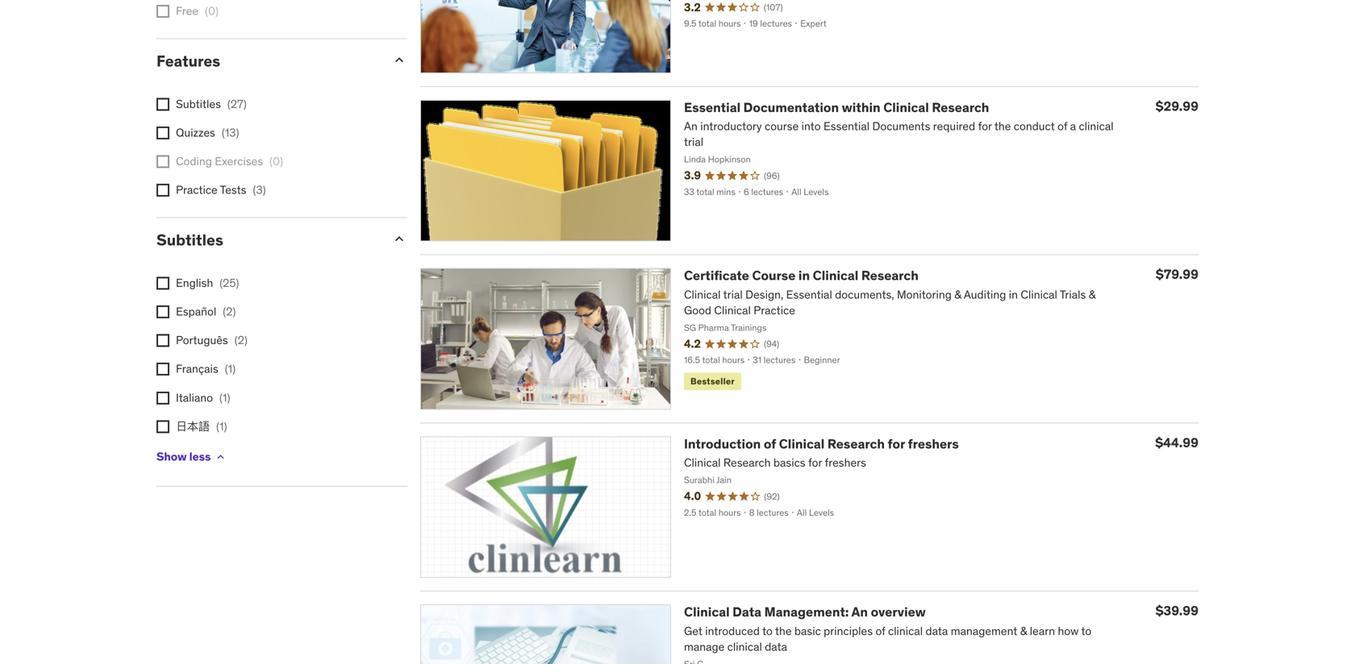 Task type: locate. For each thing, give the bounding box(es) containing it.
$29.99
[[1156, 98, 1199, 114]]

course
[[752, 268, 796, 284]]

(1) for italiano (1)
[[219, 391, 230, 405]]

$44.99
[[1155, 435, 1199, 451]]

research for certificate course in clinical research
[[861, 268, 919, 284]]

0 vertical spatial subtitles
[[176, 97, 221, 111]]

0 vertical spatial xsmall image
[[156, 306, 169, 319]]

essential documentation within clinical research link
[[684, 99, 989, 116]]

español
[[176, 305, 216, 319]]

subtitles up english
[[156, 230, 223, 250]]

(0) right exercises
[[269, 154, 283, 169]]

(2) for español (2)
[[223, 305, 236, 319]]

quizzes
[[176, 125, 215, 140]]

(1) right 日本語
[[216, 419, 227, 434]]

xsmall image inside the show less button
[[214, 451, 227, 464]]

xsmall image left subtitles (27)
[[156, 98, 169, 111]]

subtitles up quizzes
[[176, 97, 221, 111]]

(0)
[[205, 4, 219, 18], [269, 154, 283, 169]]

research
[[932, 99, 989, 116], [861, 268, 919, 284], [828, 436, 885, 452]]

xsmall image
[[156, 306, 169, 319], [156, 363, 169, 376], [156, 392, 169, 405]]

2 vertical spatial xsmall image
[[156, 392, 169, 405]]

español (2)
[[176, 305, 236, 319]]

(2)
[[223, 305, 236, 319], [235, 333, 248, 348]]

subtitles button
[[156, 230, 378, 250]]

clinical right in
[[813, 268, 859, 284]]

clinical
[[883, 99, 929, 116], [813, 268, 859, 284], [779, 436, 825, 452], [684, 604, 730, 621]]

essential documentation within clinical research
[[684, 99, 989, 116]]

xsmall image for subtitles
[[156, 98, 169, 111]]

free
[[176, 4, 198, 18]]

show
[[156, 450, 187, 464]]

freshers
[[908, 436, 959, 452]]

practice
[[176, 183, 218, 197]]

certificate course in clinical research link
[[684, 268, 919, 284]]

for
[[888, 436, 905, 452]]

(13)
[[222, 125, 239, 140]]

small image
[[391, 231, 407, 247]]

0 vertical spatial (2)
[[223, 305, 236, 319]]

an
[[852, 604, 868, 621]]

português (2)
[[176, 333, 248, 348]]

xsmall image right less
[[214, 451, 227, 464]]

(1) right français
[[225, 362, 236, 376]]

coding exercises (0)
[[176, 154, 283, 169]]

less
[[189, 450, 211, 464]]

xsmall image left 日本語
[[156, 421, 169, 434]]

xsmall image left free
[[156, 5, 169, 18]]

1 vertical spatial (2)
[[235, 333, 248, 348]]

(2) right português
[[235, 333, 248, 348]]

français
[[176, 362, 218, 376]]

2 vertical spatial (1)
[[216, 419, 227, 434]]

xsmall image left quizzes
[[156, 127, 169, 139]]

0 vertical spatial research
[[932, 99, 989, 116]]

2 xsmall image from the top
[[156, 363, 169, 376]]

clinical data management: an overview
[[684, 604, 926, 621]]

xsmall image for coding
[[156, 155, 169, 168]]

$39.99
[[1156, 603, 1199, 620]]

xsmall image for español
[[156, 306, 169, 319]]

日本語 (1)
[[176, 419, 227, 434]]

introduction of clinical research for freshers link
[[684, 436, 959, 452]]

1 vertical spatial xsmall image
[[156, 363, 169, 376]]

coding
[[176, 154, 212, 169]]

xsmall image for français
[[156, 363, 169, 376]]

clinical left data
[[684, 604, 730, 621]]

introduction
[[684, 436, 761, 452]]

english
[[176, 276, 213, 290]]

xsmall image
[[156, 5, 169, 18], [156, 98, 169, 111], [156, 127, 169, 139], [156, 155, 169, 168], [156, 184, 169, 197], [156, 277, 169, 290], [156, 334, 169, 347], [156, 421, 169, 434], [214, 451, 227, 464]]

(1) for 日本語 (1)
[[216, 419, 227, 434]]

1 vertical spatial subtitles
[[156, 230, 223, 250]]

日本語
[[176, 419, 210, 434]]

(2) down (25)
[[223, 305, 236, 319]]

0 vertical spatial (1)
[[225, 362, 236, 376]]

1 xsmall image from the top
[[156, 306, 169, 319]]

(2) for português (2)
[[235, 333, 248, 348]]

(1)
[[225, 362, 236, 376], [219, 391, 230, 405], [216, 419, 227, 434]]

1 vertical spatial (1)
[[219, 391, 230, 405]]

(0) right free
[[205, 4, 219, 18]]

xsmall image left français
[[156, 363, 169, 376]]

certificate
[[684, 268, 749, 284]]

xsmall image left practice
[[156, 184, 169, 197]]

français (1)
[[176, 362, 236, 376]]

xsmall image left italiano
[[156, 392, 169, 405]]

1 vertical spatial (0)
[[269, 154, 283, 169]]

xsmall image left português
[[156, 334, 169, 347]]

(1) right italiano
[[219, 391, 230, 405]]

xsmall image left english
[[156, 277, 169, 290]]

subtitles
[[176, 97, 221, 111], [156, 230, 223, 250]]

0 vertical spatial (0)
[[205, 4, 219, 18]]

xsmall image for português
[[156, 334, 169, 347]]

research for essential documentation within clinical research
[[932, 99, 989, 116]]

features button
[[156, 51, 378, 71]]

subtitles for subtitles (27)
[[176, 97, 221, 111]]

essential
[[684, 99, 741, 116]]

practice tests (3)
[[176, 183, 266, 197]]

2 vertical spatial research
[[828, 436, 885, 452]]

features
[[156, 51, 220, 71]]

clinical right within
[[883, 99, 929, 116]]

3 xsmall image from the top
[[156, 392, 169, 405]]

xsmall image left coding
[[156, 155, 169, 168]]

italiano (1)
[[176, 391, 230, 405]]

1 vertical spatial research
[[861, 268, 919, 284]]

xsmall image left español
[[156, 306, 169, 319]]

0 horizontal spatial (0)
[[205, 4, 219, 18]]



Task type: describe. For each thing, give the bounding box(es) containing it.
xsmall image for practice
[[156, 184, 169, 197]]

exercises
[[215, 154, 263, 169]]

tests
[[220, 183, 246, 197]]

data
[[733, 604, 762, 621]]

português
[[176, 333, 228, 348]]

(3)
[[253, 183, 266, 197]]

subtitles (27)
[[176, 97, 247, 111]]

(25)
[[220, 276, 239, 290]]

subtitles for subtitles
[[156, 230, 223, 250]]

management:
[[764, 604, 849, 621]]

(1) for français (1)
[[225, 362, 236, 376]]

clinical right of
[[779, 436, 825, 452]]

show less button
[[156, 441, 227, 474]]

quizzes (13)
[[176, 125, 239, 140]]

(27)
[[227, 97, 247, 111]]

xsmall image for free
[[156, 5, 169, 18]]

overview
[[871, 604, 926, 621]]

xsmall image for italiano
[[156, 392, 169, 405]]

small image
[[391, 52, 407, 68]]

introduction of clinical research for freshers
[[684, 436, 959, 452]]

documentation
[[744, 99, 839, 116]]

italiano
[[176, 391, 213, 405]]

free (0)
[[176, 4, 219, 18]]

xsmall image for english
[[156, 277, 169, 290]]

1 horizontal spatial (0)
[[269, 154, 283, 169]]

$79.99
[[1156, 266, 1199, 283]]

certificate course in clinical research
[[684, 268, 919, 284]]

xsmall image for quizzes
[[156, 127, 169, 139]]

in
[[799, 268, 810, 284]]

xsmall image for 日本語
[[156, 421, 169, 434]]

of
[[764, 436, 776, 452]]

clinical data management: an overview link
[[684, 604, 926, 621]]

within
[[842, 99, 881, 116]]

english (25)
[[176, 276, 239, 290]]

show less
[[156, 450, 211, 464]]



Task type: vqa. For each thing, say whether or not it's contained in the screenshot.


